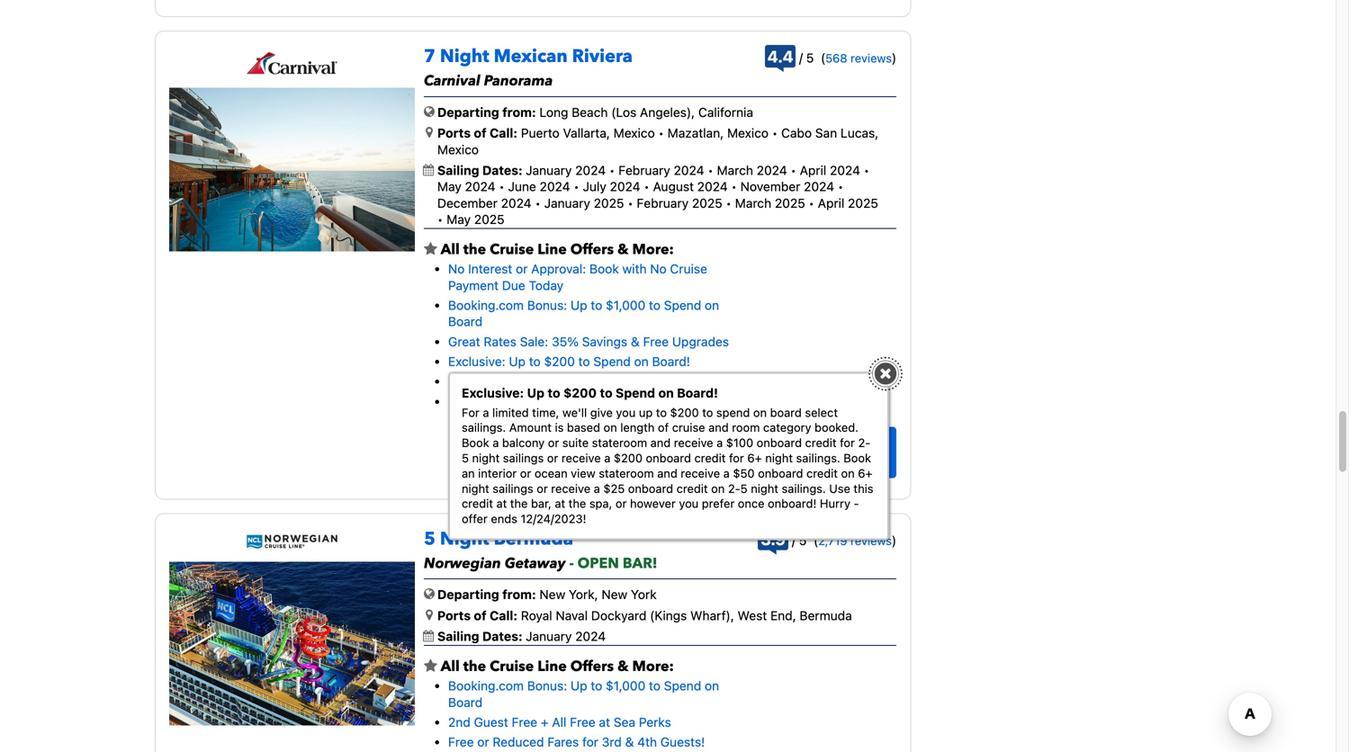 Task type: locate. For each thing, give the bounding box(es) containing it.
0 vertical spatial /
[[799, 51, 803, 65]]

2 horizontal spatial at
[[599, 715, 610, 730]]

onboard down the view on the right of page
[[758, 467, 803, 480]]

night inside 7 night mexican riviera carnival panorama
[[440, 44, 489, 69]]

based
[[567, 421, 600, 435]]

view itinerary link
[[734, 427, 897, 478]]

is
[[555, 421, 564, 435]]

1 vertical spatial cruise
[[670, 262, 708, 276]]

bermuda right end, at the right
[[800, 608, 852, 623]]

no
[[448, 262, 465, 276], [650, 262, 667, 276]]

1 vertical spatial february
[[637, 196, 689, 211]]

) inside 3.9 / 5 ( 2,719 reviews )
[[892, 533, 897, 548]]

1 vertical spatial more:
[[632, 657, 674, 677]]

2 vertical spatial /
[[792, 533, 796, 548]]

- left open
[[569, 554, 574, 574]]

& right savings
[[631, 334, 640, 349]]

of up night)
[[658, 421, 669, 435]]

spa,
[[590, 497, 612, 511]]

all the cruise line offers & more:
[[437, 240, 674, 260], [437, 657, 674, 677]]

cabo san lucas, mexico
[[438, 126, 879, 157]]

on up guests!
[[705, 679, 719, 694]]

cruise down royal
[[490, 657, 534, 677]]

reviews inside 3.9 / 5 ( 2,719 reviews )
[[851, 534, 892, 548]]

no up payment
[[448, 262, 465, 276]]

1 vertical spatial all the cruise line offers & more:
[[437, 657, 674, 677]]

( right 4.4
[[821, 51, 826, 65]]

guests!
[[661, 735, 705, 750]]

2024 up 'december'
[[465, 179, 496, 194]]

2nd guest free + all free at sea perks link
[[448, 715, 671, 730]]

/ down length
[[645, 442, 648, 457]]

2 from: from the top
[[503, 588, 536, 602]]

sailing dates: down royal
[[438, 629, 526, 644]]

5
[[806, 51, 814, 65], [462, 452, 469, 465], [741, 482, 748, 495], [424, 527, 436, 552], [799, 533, 807, 548]]

/ for 5 night bermuda
[[792, 533, 796, 548]]

wharf),
[[691, 608, 734, 623]]

board!
[[652, 354, 690, 369], [677, 386, 718, 401]]

1 call: from the top
[[490, 126, 518, 141]]

credit
[[805, 436, 837, 450], [695, 452, 726, 465], [807, 467, 838, 480], [677, 482, 708, 495], [462, 497, 493, 511]]

1 horizontal spatial mexico
[[614, 126, 655, 141]]

$50 down $100
[[733, 467, 755, 480]]

new
[[540, 588, 566, 602], [602, 588, 628, 602]]

0 vertical spatial from:
[[503, 105, 536, 120]]

2 ports of call: from the top
[[438, 608, 518, 623]]

2 horizontal spatial /
[[799, 51, 803, 65]]

1 horizontal spatial for
[[729, 452, 744, 465]]

/ inside 3.9 / 5 ( 2,719 reviews )
[[792, 533, 796, 548]]

up down rates
[[509, 354, 526, 369]]

booking.com bonus: up to $1,000 to spend on board link up great rates sale: 35% savings & free upgrades link
[[448, 298, 719, 329]]

offers down january 2024
[[571, 657, 614, 677]]

or up the due
[[516, 262, 528, 276]]

1 horizontal spatial at
[[555, 497, 565, 511]]

approval:
[[531, 262, 586, 276]]

1 vertical spatial and
[[651, 436, 671, 450]]

on
[[705, 298, 719, 313], [634, 354, 649, 369], [666, 374, 680, 389], [659, 386, 674, 401], [753, 406, 767, 419], [604, 421, 617, 435], [841, 467, 855, 480], [711, 482, 725, 495], [705, 679, 719, 694]]

$200 inside no interest or approval: book with no cruise payment due today booking.com bonus: up to $1,000 to spend on board great rates sale: 35% savings & free upgrades exclusive: up to $200 to spend on board! early saver sale: up to $50 to spend on board up to 2-category upgrade!
[[544, 354, 575, 369]]

0 horizontal spatial bermuda
[[494, 527, 573, 552]]

& left 4th
[[625, 735, 634, 750]]

0 vertical spatial more:
[[632, 240, 674, 260]]

sailings
[[503, 452, 544, 465], [493, 482, 534, 495]]

0 vertical spatial board
[[448, 314, 483, 329]]

line for 7 night mexican riviera
[[538, 240, 567, 260]]

march down november
[[735, 196, 772, 211]]

$1,000 inside booking.com bonus: up to $1,000 to spend on board 2nd guest free + all free at sea perks free or reduced fares for 3rd & 4th guests!
[[606, 679, 646, 694]]

1 booking.com from the top
[[448, 298, 524, 313]]

map marker image
[[426, 609, 433, 622]]

2-
[[484, 394, 497, 409], [858, 436, 871, 450], [728, 482, 741, 495]]

0 horizontal spatial new
[[540, 588, 566, 602]]

free
[[643, 334, 669, 349], [512, 715, 538, 730], [570, 715, 596, 730], [448, 735, 474, 750]]

exclusive: inside no interest or approval: book with no cruise payment due today booking.com bonus: up to $1,000 to spend on board great rates sale: 35% savings & free upgrades exclusive: up to $200 to spend on board! early saver sale: up to $50 to spend on board up to 2-category upgrade!
[[448, 354, 506, 369]]

ports of call: right map marker icon
[[438, 608, 518, 623]]

great
[[448, 334, 480, 349]]

$200 down 35%
[[544, 354, 575, 369]]

on up room
[[753, 406, 767, 419]]

0 vertical spatial board!
[[652, 354, 690, 369]]

2024 down lucas,
[[830, 163, 861, 178]]

0 vertical spatial of
[[474, 126, 487, 141]]

departing
[[438, 105, 499, 120], [438, 588, 499, 602]]

board
[[770, 406, 802, 419]]

saver
[[480, 374, 513, 389]]

1 ports from the top
[[438, 126, 471, 141]]

2 departing from the top
[[438, 588, 499, 602]]

1 vertical spatial night
[[440, 527, 489, 552]]

$1,000
[[606, 298, 646, 313], [606, 679, 646, 694]]

0 horizontal spatial at
[[496, 497, 507, 511]]

or inside no interest or approval: book with no cruise payment due today booking.com bonus: up to $1,000 to spend on board great rates sale: 35% savings & free upgrades exclusive: up to $200 to spend on board! early saver sale: up to $50 to spend on board up to 2-category upgrade!
[[516, 262, 528, 276]]

on up prefer
[[711, 482, 725, 495]]

2,719 reviews link
[[818, 534, 892, 548]]

0 vertical spatial all
[[441, 240, 460, 260]]

1 bonus: from the top
[[527, 298, 567, 313]]

up up 2nd guest free + all free at sea perks link
[[571, 679, 587, 694]]

5 inside 5 night bermuda norwegian getaway - open bar!
[[424, 527, 436, 552]]

night for 5
[[440, 527, 489, 552]]

up
[[571, 298, 587, 313], [509, 354, 526, 369], [548, 374, 565, 389], [527, 386, 545, 401], [448, 394, 465, 409], [571, 679, 587, 694]]

2- up prefer
[[728, 482, 741, 495]]

( inside 3.9 / 5 ( 2,719 reviews )
[[814, 533, 818, 548]]

free up free or reduced fares for 3rd & 4th guests! "link"
[[570, 715, 596, 730]]

1 vertical spatial bonus:
[[527, 679, 567, 694]]

2 horizontal spatial book
[[844, 452, 871, 465]]

1 booking.com bonus: up to $1,000 to spend on board link from the top
[[448, 298, 719, 329]]

2 booking.com from the top
[[448, 679, 524, 694]]

today
[[529, 278, 564, 293]]

0 horizontal spatial -
[[569, 554, 574, 574]]

- down this
[[854, 497, 859, 511]]

2025 down august
[[692, 196, 723, 211]]

dates: up june
[[483, 163, 523, 178]]

1 from: from the top
[[503, 105, 536, 120]]

2 offers from the top
[[571, 657, 614, 677]]

stateroom down length
[[592, 436, 647, 450]]

book down for
[[462, 436, 489, 450]]

vallarta,
[[563, 126, 610, 141]]

of right map marker icon
[[474, 608, 487, 623]]

sailings down balcony
[[503, 452, 544, 465]]

2024
[[575, 163, 606, 178], [674, 163, 704, 178], [757, 163, 787, 178], [830, 163, 861, 178], [465, 179, 496, 194], [540, 179, 570, 194], [610, 179, 641, 194], [697, 179, 728, 194], [804, 179, 835, 194], [501, 196, 532, 211], [575, 629, 606, 644]]

1 vertical spatial call:
[[490, 608, 518, 623]]

carnival cruise line image
[[246, 51, 338, 75]]

$25
[[603, 482, 625, 495]]

) inside 4.4 / 5 ( 568 reviews )
[[892, 51, 897, 65]]

0 vertical spatial bermuda
[[494, 527, 573, 552]]

board down upgrades
[[684, 374, 718, 389]]

2 sailing dates: from the top
[[438, 629, 526, 644]]

interest
[[468, 262, 513, 276]]

end,
[[771, 608, 796, 623]]

$50 up upgrade!
[[583, 374, 607, 389]]

at
[[496, 497, 507, 511], [555, 497, 565, 511], [599, 715, 610, 730]]

0 vertical spatial january
[[526, 163, 572, 178]]

1 horizontal spatial you
[[679, 497, 699, 511]]

calendar image
[[423, 164, 434, 176], [423, 631, 434, 642]]

2 reviews from the top
[[851, 534, 892, 548]]

cabo
[[781, 126, 812, 141]]

1 vertical spatial -
[[569, 554, 574, 574]]

ports of call: for 7 night mexican riviera
[[438, 126, 518, 141]]

/ inside 4.4 / 5 ( 568 reviews )
[[799, 51, 803, 65]]

new up dockyard
[[602, 588, 628, 602]]

2 horizontal spatial 2-
[[858, 436, 871, 450]]

departing down carnival
[[438, 105, 499, 120]]

sailing up 'december'
[[438, 163, 479, 178]]

2025
[[594, 196, 624, 211], [692, 196, 723, 211], [775, 196, 805, 211], [848, 196, 879, 211], [474, 212, 505, 227]]

1 vertical spatial board!
[[677, 386, 718, 401]]

all right +
[[552, 715, 567, 730]]

due
[[502, 278, 526, 293]]

& inside no interest or approval: book with no cruise payment due today booking.com bonus: up to $1,000 to spend on board great rates sale: 35% savings & free upgrades exclusive: up to $200 to spend on board! early saver sale: up to $50 to spend on board up to 2-category upgrade!
[[631, 334, 640, 349]]

night down "offer"
[[440, 527, 489, 552]]

cruise
[[672, 421, 705, 435]]

board! inside exclusive: up to $200 to spend on board! for a limited time, we'll give you up to $200 to spend on board select sailings. amount is based on length of cruise and room category booked. book a balcony or suite stateroom and receive a $100 onboard credit for 2- 5 night sailings or receive a $200 onboard credit for 6+ night sailings. book an interior or ocean view stateroom and receive a $50 onboard credit on 6+ night sailings or receive a $25 onboard credit on 2-5 night sailings. use this credit at the bar, at the spa, or however you prefer once onboard! hurry - offer ends 12/24/2023!
[[677, 386, 718, 401]]

night
[[440, 44, 489, 69], [440, 527, 489, 552]]

0 vertical spatial offers
[[571, 240, 614, 260]]

2 night from the top
[[440, 527, 489, 552]]

board up great
[[448, 314, 483, 329]]

or inside booking.com bonus: up to $1,000 to spend on board 2nd guest free + all free at sea perks free or reduced fares for 3rd & 4th guests!
[[477, 735, 489, 750]]

0 vertical spatial exclusive:
[[448, 354, 506, 369]]

2 dates: from the top
[[483, 629, 523, 644]]

on inside booking.com bonus: up to $1,000 to spend on board 2nd guest free + all free at sea perks free or reduced fares for 3rd & 4th guests!
[[705, 679, 719, 694]]

) for 7 night mexican riviera
[[892, 51, 897, 65]]

1 vertical spatial dates:
[[483, 629, 523, 644]]

from: up puerto
[[503, 105, 536, 120]]

cruise for 7 night mexican riviera
[[490, 240, 534, 260]]

1 line from the top
[[538, 240, 567, 260]]

2 vertical spatial of
[[474, 608, 487, 623]]

night inside 5 night bermuda norwegian getaway - open bar!
[[440, 527, 489, 552]]

sailing dates: up 'december'
[[438, 163, 526, 178]]

) for 5 night bermuda
[[892, 533, 897, 548]]

( for 7 night mexican riviera
[[821, 51, 826, 65]]

star image
[[424, 242, 437, 256]]

globe image
[[424, 105, 435, 118], [424, 588, 435, 601]]

the
[[463, 240, 486, 260], [510, 497, 528, 511], [569, 497, 586, 511], [463, 657, 486, 677]]

7 night mexican riviera carnival panorama
[[424, 44, 633, 91]]

offers up no interest or approval: book with no cruise payment due today link in the top of the page
[[571, 240, 614, 260]]

1 globe image from the top
[[424, 105, 435, 118]]

view
[[571, 467, 596, 480]]

0 vertical spatial $1,000
[[606, 298, 646, 313]]

2 ) from the top
[[892, 533, 897, 548]]

all the cruise line offers & more: up approval:
[[437, 240, 674, 260]]

globe image for 5 night bermuda
[[424, 588, 435, 601]]

more:
[[632, 240, 674, 260], [632, 657, 674, 677]]

credit down 'view itinerary'
[[807, 467, 838, 480]]

2 more: from the top
[[632, 657, 674, 677]]

onboard!
[[768, 497, 817, 511]]

2024 right july
[[610, 179, 641, 194]]

offers
[[571, 240, 614, 260], [571, 657, 614, 677]]

march
[[717, 163, 753, 178], [735, 196, 772, 211]]

1 night from the top
[[440, 44, 489, 69]]

0 vertical spatial calendar image
[[423, 164, 434, 176]]

all
[[441, 240, 460, 260], [441, 657, 460, 677], [552, 715, 567, 730]]

free left upgrades
[[643, 334, 669, 349]]

call:
[[490, 126, 518, 141], [490, 608, 518, 623]]

2 booking.com bonus: up to $1,000 to spend on board link from the top
[[448, 679, 719, 710]]

2 sailing from the top
[[438, 629, 479, 644]]

no right with
[[650, 262, 667, 276]]

2 $1,000 from the top
[[606, 679, 646, 694]]

may down 'december'
[[447, 212, 471, 227]]

ports for 5 night bermuda
[[438, 608, 471, 623]]

5 left 568
[[806, 51, 814, 65]]

568 reviews link
[[826, 51, 892, 65]]

2 horizontal spatial for
[[840, 436, 855, 450]]

2- down booked.
[[858, 436, 871, 450]]

1 vertical spatial exclusive:
[[462, 386, 524, 401]]

0 vertical spatial for
[[840, 436, 855, 450]]

globe image up map marker image
[[424, 105, 435, 118]]

$1,000 inside no interest or approval: book with no cruise payment due today booking.com bonus: up to $1,000 to spend on board great rates sale: 35% savings & free upgrades exclusive: up to $200 to spend on board! early saver sale: up to $50 to spend on board up to 2-category upgrade!
[[606, 298, 646, 313]]

more: down (kings
[[632, 657, 674, 677]]

california
[[699, 105, 754, 120]]

sailings down interior
[[493, 482, 534, 495]]

1 departing from the top
[[438, 105, 499, 120]]

early
[[448, 374, 477, 389]]

1 horizontal spatial 6+
[[858, 467, 873, 480]]

0 vertical spatial dates:
[[483, 163, 523, 178]]

1 horizontal spatial 2-
[[728, 482, 741, 495]]

ports of call:
[[438, 126, 518, 141], [438, 608, 518, 623]]

1 vertical spatial ports of call:
[[438, 608, 518, 623]]

ends
[[491, 512, 518, 526]]

2 calendar image from the top
[[423, 631, 434, 642]]

2- inside no interest or approval: book with no cruise payment due today booking.com bonus: up to $1,000 to spend on board great rates sale: 35% savings & free upgrades exclusive: up to $200 to spend on board! early saver sale: up to $50 to spend on board up to 2-category upgrade!
[[484, 394, 497, 409]]

a up spa,
[[594, 482, 600, 495]]

0 vertical spatial $50
[[583, 374, 607, 389]]

call: left puerto
[[490, 126, 518, 141]]

0 vertical spatial bonus:
[[527, 298, 567, 313]]

free down 2nd
[[448, 735, 474, 750]]

)
[[892, 51, 897, 65], [892, 533, 897, 548]]

for
[[840, 436, 855, 450], [729, 452, 744, 465], [582, 735, 599, 750]]

0 horizontal spatial for
[[582, 735, 599, 750]]

booking.com up guest
[[448, 679, 524, 694]]

5 inside 3.9 / 5 ( 2,719 reviews )
[[799, 533, 807, 548]]

1 sailing dates: from the top
[[438, 163, 526, 178]]

1 vertical spatial /
[[645, 442, 648, 457]]

once
[[738, 497, 765, 511]]

0 vertical spatial all the cruise line offers & more:
[[437, 240, 674, 260]]

4.4
[[768, 47, 794, 66]]

1 vertical spatial from:
[[503, 588, 536, 602]]

from: up royal
[[503, 588, 536, 602]]

open
[[578, 554, 619, 574]]

0 vertical spatial (
[[821, 51, 826, 65]]

1 vertical spatial ports
[[438, 608, 471, 623]]

0 vertical spatial book
[[590, 262, 619, 276]]

of inside exclusive: up to $200 to spend on board! for a limited time, we'll give you up to $200 to spend on board select sailings. amount is based on length of cruise and room category booked. book a balcony or suite stateroom and receive a $100 onboard credit for 2- 5 night sailings or receive a $200 onboard credit for 6+ night sailings. book an interior or ocean view stateroom and receive a $50 onboard credit on 6+ night sailings or receive a $25 onboard credit on 2-5 night sailings. use this credit at the bar, at the spa, or however you prefer once onboard! hurry - offer ends 12/24/2023!
[[658, 421, 669, 435]]

call: for 7 night mexican riviera
[[490, 126, 518, 141]]

/
[[799, 51, 803, 65], [645, 442, 648, 457], [792, 533, 796, 548]]

1 vertical spatial offers
[[571, 657, 614, 677]]

up up time,
[[527, 386, 545, 401]]

2- for for
[[858, 436, 871, 450]]

2 globe image from the top
[[424, 588, 435, 601]]

mexico down california at the right top of page
[[727, 126, 769, 141]]

1 vertical spatial line
[[538, 657, 567, 677]]

1 vertical spatial stateroom
[[599, 467, 654, 480]]

spend inside exclusive: up to $200 to spend on board! for a limited time, we'll give you up to $200 to spend on board select sailings. amount is based on length of cruise and room category booked. book a balcony or suite stateroom and receive a $100 onboard credit for 2- 5 night sailings or receive a $200 onboard credit for 6+ night sailings. book an interior or ocean view stateroom and receive a $50 onboard credit on 6+ night sailings or receive a $25 onboard credit on 2-5 night sailings. use this credit at the bar, at the spa, or however you prefer once onboard! hurry - offer ends 12/24/2023!
[[616, 386, 655, 401]]

- inside 5 night bermuda norwegian getaway - open bar!
[[569, 554, 574, 574]]

of right map marker image
[[474, 126, 487, 141]]

1 horizontal spatial no
[[650, 262, 667, 276]]

1 $1,000 from the top
[[606, 298, 646, 313]]

january
[[526, 163, 572, 178], [544, 196, 590, 211], [526, 629, 572, 644]]

2- for to
[[484, 394, 497, 409]]

0 vertical spatial line
[[538, 240, 567, 260]]

1 horizontal spatial book
[[590, 262, 619, 276]]

ports
[[438, 126, 471, 141], [438, 608, 471, 623]]

of for 7 night mexican riviera
[[474, 126, 487, 141]]

0 horizontal spatial (
[[814, 533, 818, 548]]

2 call: from the top
[[490, 608, 518, 623]]

all for 7 night mexican riviera
[[441, 240, 460, 260]]

reviews inside 4.4 / 5 ( 568 reviews )
[[851, 51, 892, 65]]

1 offers from the top
[[571, 240, 614, 260]]

2 ports from the top
[[438, 608, 471, 623]]

0 vertical spatial sailing dates:
[[438, 163, 526, 178]]

receive
[[674, 436, 714, 450], [562, 452, 601, 465], [681, 467, 720, 480], [551, 482, 591, 495]]

0 vertical spatial may
[[438, 179, 462, 194]]

sailings. up onboard!
[[782, 482, 826, 495]]

2 bonus: from the top
[[527, 679, 567, 694]]

1 vertical spatial booking.com
[[448, 679, 524, 694]]

0 horizontal spatial $50
[[583, 374, 607, 389]]

carnival panorama image
[[169, 88, 415, 252]]

stateroom up $25 on the left bottom
[[599, 467, 654, 480]]

book inside no interest or approval: book with no cruise payment due today booking.com bonus: up to $1,000 to spend on board great rates sale: 35% savings & free upgrades exclusive: up to $200 to spend on board! early saver sale: up to $50 to spend on board up to 2-category upgrade!
[[590, 262, 619, 276]]

booking.com down payment
[[448, 298, 524, 313]]

1 vertical spatial )
[[892, 533, 897, 548]]

january down royal
[[526, 629, 572, 644]]

1 dates: from the top
[[483, 163, 523, 178]]

2 vertical spatial all
[[552, 715, 567, 730]]

0 vertical spatial booking.com bonus: up to $1,000 to spend on board link
[[448, 298, 719, 329]]

&
[[618, 240, 629, 260], [631, 334, 640, 349], [618, 657, 629, 677], [625, 735, 634, 750]]

•
[[658, 126, 664, 141], [769, 126, 781, 141], [609, 163, 615, 178], [708, 163, 714, 178], [791, 163, 797, 178], [864, 163, 870, 178], [499, 179, 505, 194], [574, 179, 580, 194], [644, 179, 650, 194], [731, 179, 737, 194], [838, 179, 844, 194], [535, 196, 541, 211], [628, 196, 634, 211], [726, 196, 732, 211], [809, 196, 815, 211], [438, 212, 443, 227]]

the up ends
[[510, 497, 528, 511]]

bermuda inside 5 night bermuda norwegian getaway - open bar!
[[494, 527, 573, 552]]

february
[[619, 163, 671, 178], [637, 196, 689, 211]]

2 vertical spatial 2-
[[728, 482, 741, 495]]

2 vertical spatial cruise
[[490, 657, 534, 677]]

1 vertical spatial departing
[[438, 588, 499, 602]]

0 vertical spatial call:
[[490, 126, 518, 141]]

2- down saver
[[484, 394, 497, 409]]

itinerary
[[805, 444, 861, 461]]

1 sailing from the top
[[438, 163, 479, 178]]

board! inside no interest or approval: book with no cruise payment due today booking.com bonus: up to $1,000 to spend on board great rates sale: 35% savings & free upgrades exclusive: up to $200 to spend on board! early saver sale: up to $50 to spend on board up to 2-category upgrade!
[[652, 354, 690, 369]]

2 new from the left
[[602, 588, 628, 602]]

1 ) from the top
[[892, 51, 897, 65]]

sailings. down for
[[462, 421, 506, 435]]

1 horizontal spatial (
[[821, 51, 826, 65]]

1 vertical spatial globe image
[[424, 588, 435, 601]]

2 all the cruise line offers & more: from the top
[[437, 657, 674, 677]]

january for january 2024
[[526, 629, 572, 644]]

1 horizontal spatial new
[[602, 588, 628, 602]]

bermuda up getaway
[[494, 527, 573, 552]]

1 calendar image from the top
[[423, 164, 434, 176]]

1 vertical spatial for
[[729, 452, 744, 465]]

- inside exclusive: up to $200 to spend on board! for a limited time, we'll give you up to $200 to spend on board select sailings. amount is based on length of cruise and room category booked. book a balcony or suite stateroom and receive a $100 onboard credit for 2- 5 night sailings or receive a $200 onboard credit for 6+ night sailings. book an interior or ocean view stateroom and receive a $50 onboard credit on 6+ night sailings or receive a $25 onboard credit on 2-5 night sailings. use this credit at the bar, at the spa, or however you prefer once onboard! hurry - offer ends 12/24/2023!
[[854, 497, 859, 511]]

1 vertical spatial april
[[818, 196, 845, 211]]

line up approval:
[[538, 240, 567, 260]]

1 reviews from the top
[[851, 51, 892, 65]]

offers for 7 night mexican riviera
[[571, 240, 614, 260]]

0 vertical spatial reviews
[[851, 51, 892, 65]]

at inside booking.com bonus: up to $1,000 to spend on board 2nd guest free + all free at sea perks free or reduced fares for 3rd & 4th guests!
[[599, 715, 610, 730]]

from: for 7 night mexican riviera
[[503, 105, 536, 120]]

angeles),
[[640, 105, 695, 120]]

departing for 5 night bermuda
[[438, 588, 499, 602]]

guest
[[474, 715, 508, 730]]

1 ports of call: from the top
[[438, 126, 518, 141]]

royal
[[521, 608, 552, 623]]

all right star icon
[[441, 240, 460, 260]]

and down length
[[651, 436, 671, 450]]

mexico
[[614, 126, 655, 141], [727, 126, 769, 141], [438, 142, 479, 157]]

/ right 4.4
[[799, 51, 803, 65]]

board! down upgrades
[[652, 354, 690, 369]]

the right star image
[[463, 657, 486, 677]]

ports of call: for 5 night bermuda
[[438, 608, 518, 623]]

sale:
[[520, 334, 548, 349], [516, 374, 545, 389]]

all for 5 night bermuda
[[441, 657, 460, 677]]

2024 right august
[[697, 179, 728, 194]]

star image
[[424, 659, 437, 674]]

mexico down (los
[[614, 126, 655, 141]]

1 vertical spatial reviews
[[851, 534, 892, 548]]

0 vertical spatial ports of call:
[[438, 126, 518, 141]]

2 line from the top
[[538, 657, 567, 677]]

1 horizontal spatial bermuda
[[800, 608, 852, 623]]

a
[[483, 406, 489, 419], [493, 436, 499, 450], [717, 436, 723, 450], [604, 452, 611, 465], [724, 467, 730, 480], [594, 482, 600, 495]]

1 vertical spatial sailings
[[493, 482, 534, 495]]

0 horizontal spatial 2-
[[484, 394, 497, 409]]

bonus: down today
[[527, 298, 567, 313]]

departing from: long beach (los angeles), california
[[438, 105, 754, 120]]

1 all the cruise line offers & more: from the top
[[437, 240, 674, 260]]

1 more: from the top
[[632, 240, 674, 260]]

0 vertical spatial 2-
[[484, 394, 497, 409]]

2 no from the left
[[650, 262, 667, 276]]

asterisk image
[[610, 436, 616, 443]]

room
[[732, 421, 760, 435]]

2025 down july
[[594, 196, 624, 211]]

cruise
[[490, 240, 534, 260], [670, 262, 708, 276], [490, 657, 534, 677]]

naval
[[556, 608, 588, 623]]

0 vertical spatial sailing
[[438, 163, 479, 178]]

2 vertical spatial for
[[582, 735, 599, 750]]

0 vertical spatial you
[[616, 406, 636, 419]]

( inside 4.4 / 5 ( 568 reviews )
[[821, 51, 826, 65]]



Task type: vqa. For each thing, say whether or not it's contained in the screenshot.
Offers to the bottom
yes



Task type: describe. For each thing, give the bounding box(es) containing it.
ocean
[[535, 467, 568, 480]]

4th
[[638, 735, 657, 750]]

ports for 7 night mexican riviera
[[438, 126, 471, 141]]

2024 right november
[[804, 179, 835, 194]]

view
[[769, 444, 802, 461]]

savings
[[582, 334, 628, 349]]

san
[[815, 126, 837, 141]]

length
[[620, 421, 655, 435]]

give
[[590, 406, 613, 419]]

board inside booking.com bonus: up to $1,000 to spend on board 2nd guest free + all free at sea perks free or reduced fares for 3rd & 4th guests!
[[448, 695, 483, 710]]

reviews for 5 night bermuda
[[851, 534, 892, 548]]

exclusive: up to $200 to spend on board! for a limited time, we'll give you up to $200 to spend on board select sailings. amount is based on length of cruise and room category booked. book a balcony or suite stateroom and receive a $100 onboard credit for 2- 5 night sailings or receive a $200 onboard credit for 6+ night sailings. book an interior or ocean view stateroom and receive a $50 onboard credit on 6+ night sailings or receive a $25 onboard credit on 2-5 night sailings. use this credit at the bar, at the spa, or however you prefer once onboard! hurry - offer ends 12/24/2023!
[[462, 386, 874, 526]]

credit up prefer
[[677, 482, 708, 495]]

night down category
[[765, 452, 793, 465]]

time,
[[532, 406, 559, 419]]

exclusive: up to $200 to spend on board! link
[[448, 354, 690, 369]]

0 vertical spatial sale:
[[520, 334, 548, 349]]

1 vertical spatial may
[[447, 212, 471, 227]]

departing from: new york, new york
[[438, 588, 657, 602]]

up inside exclusive: up to $200 to spend on board! for a limited time, we'll give you up to $200 to spend on board select sailings. amount is based on length of cruise and room category booked. book a balcony or suite stateroom and receive a $100 onboard credit for 2- 5 night sailings or receive a $200 onboard credit for 6+ night sailings. book an interior or ocean view stateroom and receive a $50 onboard credit on 6+ night sailings or receive a $25 onboard credit on 2-5 night sailings. use this credit at the bar, at the spa, or however you prefer once onboard! hurry - offer ends 12/24/2023!
[[527, 386, 545, 401]]

with
[[623, 262, 647, 276]]

3.9
[[761, 530, 786, 549]]

( for 5 night bermuda
[[814, 533, 818, 548]]

sailing dates: for 5 night bermuda
[[438, 629, 526, 644]]

$200 up we'll
[[564, 386, 597, 401]]

riviera
[[572, 44, 633, 69]]

sailing dates: for 7 night mexican riviera
[[438, 163, 526, 178]]

night for 7
[[440, 44, 489, 69]]

august
[[653, 179, 694, 194]]

call: for 5 night bermuda
[[490, 608, 518, 623]]

onboard up however
[[628, 482, 673, 495]]

(kings
[[650, 608, 687, 623]]

credit up "offer"
[[462, 497, 493, 511]]

5 inside 4.4 / 5 ( 568 reviews )
[[806, 51, 814, 65]]

1 vertical spatial sailings.
[[796, 452, 841, 465]]

receive down the cruise
[[674, 436, 714, 450]]

up down 'exclusive: up to $200 to spend on board!' link
[[548, 374, 565, 389]]

an
[[462, 467, 475, 480]]

free left +
[[512, 715, 538, 730]]

0 horizontal spatial you
[[616, 406, 636, 419]]

on up up
[[634, 354, 649, 369]]

2 vertical spatial book
[[844, 452, 871, 465]]

0 vertical spatial february
[[619, 163, 671, 178]]

line for 5 night bermuda
[[538, 657, 567, 677]]

york,
[[569, 588, 598, 602]]

long
[[540, 105, 568, 120]]

sea
[[614, 715, 636, 730]]

panorama
[[484, 71, 553, 91]]

dates: for 7 night mexican riviera
[[483, 163, 523, 178]]

a right for
[[483, 406, 489, 419]]

12/24/2023!
[[521, 512, 587, 526]]

a up prefer
[[724, 467, 730, 480]]

exclusive: inside exclusive: up to $200 to spend on board! for a limited time, we'll give you up to $200 to spend on board select sailings. amount is based on length of cruise and room category booked. book a balcony or suite stateroom and receive a $100 onboard credit for 2- 5 night sailings or receive a $200 onboard credit for 6+ night sailings. book an interior or ocean view stateroom and receive a $50 onboard credit on 6+ night sailings or receive a $25 onboard credit on 2-5 night sailings. use this credit at the bar, at the spa, or however you prefer once onboard! hurry - offer ends 12/24/2023!
[[462, 386, 524, 401]]

5 up once
[[741, 482, 748, 495]]

mexico inside the cabo san lucas, mexico
[[438, 142, 479, 157]]

a left $100
[[717, 436, 723, 450]]

suite
[[562, 436, 589, 450]]

bonus: inside no interest or approval: book with no cruise payment due today booking.com bonus: up to $1,000 to spend on board great rates sale: 35% savings & free upgrades exclusive: up to $200 to spend on board! early saver sale: up to $50 to spend on board up to 2-category upgrade!
[[527, 298, 567, 313]]

norwegian getaway image
[[169, 562, 415, 726]]

cruise for 5 night bermuda
[[490, 657, 534, 677]]

night up interior
[[472, 452, 500, 465]]

from
[[503, 442, 530, 457]]

bar,
[[531, 497, 552, 511]]

4.4 / 5 ( 568 reviews )
[[768, 47, 897, 66]]

exclusive: up to $200 to spend on board! dialog
[[448, 361, 899, 541]]

free or reduced fares for 3rd & 4th guests! link
[[448, 735, 705, 750]]

1 no from the left
[[448, 262, 465, 276]]

5 up an
[[462, 452, 469, 465]]

2024 down june
[[501, 196, 532, 211]]

1 vertical spatial january
[[544, 196, 590, 211]]

upgrade!
[[554, 394, 608, 409]]

january for january 2024 • february 2024 • march 2024 • april 2024 • may 2024 • june 2024 • july 2024 • august 2024 • november 2024 • december 2024 • january 2025 • february 2025 • march 2025 • april 2025 • may 2025
[[526, 163, 572, 178]]

booking.com inside booking.com bonus: up to $1,000 to spend on board 2nd guest free + all free at sea perks free or reduced fares for 3rd & 4th guests!
[[448, 679, 524, 694]]

2025 down lucas,
[[848, 196, 879, 211]]

1 vertical spatial book
[[462, 436, 489, 450]]

2025 down 'december'
[[474, 212, 505, 227]]

beach
[[572, 105, 608, 120]]

2025 down november
[[775, 196, 805, 211]]

or down $25 on the left bottom
[[616, 497, 627, 511]]

or up bar,
[[537, 482, 548, 495]]

0 vertical spatial 6+
[[748, 452, 762, 465]]

prefer
[[702, 497, 735, 511]]

0 vertical spatial stateroom
[[592, 436, 647, 450]]

sailing for 7 night mexican riviera
[[438, 163, 479, 178]]

568
[[826, 51, 848, 65]]

or left the "ocean"
[[520, 467, 531, 480]]

on up asterisk image
[[604, 421, 617, 435]]

or up the "ocean"
[[547, 452, 558, 465]]

or down is on the left bottom of page
[[548, 436, 559, 450]]

for inside booking.com bonus: up to $1,000 to spend on board 2nd guest free + all free at sea perks free or reduced fares for 3rd & 4th guests!
[[582, 735, 599, 750]]

booked.
[[815, 421, 859, 435]]

the left spa,
[[569, 497, 586, 511]]

night up once
[[751, 482, 779, 495]]

calendar image for 5 night bermuda
[[423, 631, 434, 642]]

mazatlan,
[[668, 126, 724, 141]]

2024 up november
[[757, 163, 787, 178]]

up down no interest or approval: book with no cruise payment due today link in the top of the page
[[571, 298, 587, 313]]

bar!
[[623, 554, 658, 574]]

$429
[[535, 433, 610, 467]]

credit down booked.
[[805, 436, 837, 450]]

1 vertical spatial sale:
[[516, 374, 545, 389]]

3rd
[[602, 735, 622, 750]]

all the cruise line offers & more: for 5 night bermuda
[[437, 657, 674, 677]]

cruise inside no interest or approval: book with no cruise payment due today booking.com bonus: up to $1,000 to spend on board great rates sale: 35% savings & free upgrades exclusive: up to $200 to spend on board! early saver sale: up to $50 to spend on board up to 2-category upgrade!
[[670, 262, 708, 276]]

0 vertical spatial april
[[800, 163, 827, 178]]

royal naval dockyard (kings wharf), west end, bermuda
[[521, 608, 852, 623]]

december
[[438, 196, 498, 211]]

& up with
[[618, 240, 629, 260]]

getaway
[[505, 554, 566, 574]]

no interest or approval: book with no cruise payment due today booking.com bonus: up to $1,000 to spend on board great rates sale: 35% savings & free upgrades exclusive: up to $200 to spend on board! early saver sale: up to $50 to spend on board up to 2-category upgrade!
[[448, 262, 729, 409]]

1 vertical spatial you
[[679, 497, 699, 511]]

$200 down asterisk image
[[614, 452, 643, 465]]

use
[[829, 482, 851, 495]]

all inside booking.com bonus: up to $1,000 to spend on board 2nd guest free + all free at sea perks free or reduced fares for 3rd & 4th guests!
[[552, 715, 567, 730]]

$200 up the cruise
[[670, 406, 699, 419]]

2024 right june
[[540, 179, 570, 194]]

norwegian
[[424, 554, 501, 574]]

carnival
[[424, 71, 481, 91]]

on down upgrades
[[666, 374, 680, 389]]

bonus: inside booking.com bonus: up to $1,000 to spend on board 2nd guest free + all free at sea perks free or reduced fares for 3rd & 4th guests!
[[527, 679, 567, 694]]

offers for 5 night bermuda
[[571, 657, 614, 677]]

departing for 7 night mexican riviera
[[438, 105, 499, 120]]

the up interest
[[463, 240, 486, 260]]

3.9 / 5 ( 2,719 reviews )
[[761, 530, 897, 549]]

select
[[805, 406, 838, 419]]

/ for 7 night mexican riviera
[[799, 51, 803, 65]]

on up the cruise
[[659, 386, 674, 401]]

($61
[[619, 442, 645, 457]]

0 vertical spatial sailings.
[[462, 421, 506, 435]]

2024 down naval
[[575, 629, 606, 644]]

interior
[[454, 442, 500, 457]]

reviews for 7 night mexican riviera
[[851, 51, 892, 65]]

calendar image for 7 night mexican riviera
[[423, 164, 434, 176]]

2 vertical spatial and
[[657, 467, 678, 480]]

for
[[462, 406, 480, 419]]

2024 up august
[[674, 163, 704, 178]]

west
[[738, 608, 767, 623]]

july
[[583, 179, 607, 194]]

more: for 5 night bermuda
[[632, 657, 674, 677]]

2 horizontal spatial mexico
[[727, 126, 769, 141]]

(los
[[611, 105, 637, 120]]

spend
[[717, 406, 750, 419]]

category
[[497, 394, 550, 409]]

$50 inside no interest or approval: book with no cruise payment due today booking.com bonus: up to $1,000 to spend on board great rates sale: 35% savings & free upgrades exclusive: up to $200 to spend on board! early saver sale: up to $50 to spend on board up to 2-category upgrade!
[[583, 374, 607, 389]]

7
[[424, 44, 436, 69]]

a down asterisk image
[[604, 452, 611, 465]]

receive up view
[[562, 452, 601, 465]]

night down an
[[462, 482, 489, 495]]

credit down the cruise
[[695, 452, 726, 465]]

$50 inside exclusive: up to $200 to spend on board! for a limited time, we'll give you up to $200 to spend on board select sailings. amount is based on length of cruise and room category booked. book a balcony or suite stateroom and receive a $100 onboard credit for 2- 5 night sailings or receive a $200 onboard credit for 6+ night sailings. book an interior or ocean view stateroom and receive a $50 onboard credit on 6+ night sailings or receive a $25 onboard credit on 2-5 night sailings. use this credit at the bar, at the spa, or however you prefer once onboard! hurry - offer ends 12/24/2023!
[[733, 467, 755, 480]]

up
[[639, 406, 653, 419]]

onboard down category
[[757, 436, 802, 450]]

& down dockyard
[[618, 657, 629, 677]]

a left "from" at bottom
[[493, 436, 499, 450]]

booking.com inside no interest or approval: book with no cruise payment due today booking.com bonus: up to $1,000 to spend on board great rates sale: 35% savings & free upgrades exclusive: up to $200 to spend on board! early saver sale: up to $50 to spend on board up to 2-category upgrade!
[[448, 298, 524, 313]]

up inside booking.com bonus: up to $1,000 to spend on board 2nd guest free + all free at sea perks free or reduced fares for 3rd & 4th guests!
[[571, 679, 587, 694]]

globe image for 7 night mexican riviera
[[424, 105, 435, 118]]

amount
[[509, 421, 552, 435]]

($61 / night)
[[619, 442, 683, 457]]

1 vertical spatial 6+
[[858, 467, 873, 480]]

1 vertical spatial bermuda
[[800, 608, 852, 623]]

from: for 5 night bermuda
[[503, 588, 536, 602]]

2 vertical spatial sailings.
[[782, 482, 826, 495]]

on up upgrades
[[705, 298, 719, 313]]

1 vertical spatial board
[[684, 374, 718, 389]]

0 vertical spatial and
[[709, 421, 729, 435]]

& inside booking.com bonus: up to $1,000 to spend on board 2nd guest free + all free at sea perks free or reduced fares for 3rd & 4th guests!
[[625, 735, 634, 750]]

on up the use
[[841, 467, 855, 480]]

1 new from the left
[[540, 588, 566, 602]]

puerto
[[521, 126, 560, 141]]

1 vertical spatial march
[[735, 196, 772, 211]]

receive down view
[[551, 482, 591, 495]]

free inside no interest or approval: book with no cruise payment due today booking.com bonus: up to $1,000 to spend on board great rates sale: 35% savings & free upgrades exclusive: up to $200 to spend on board! early saver sale: up to $50 to spend on board up to 2-category upgrade!
[[643, 334, 669, 349]]

sailing for 5 night bermuda
[[438, 629, 479, 644]]

up to 2-category upgrade! link
[[448, 394, 608, 409]]

dockyard
[[591, 608, 647, 623]]

+
[[541, 715, 549, 730]]

0 vertical spatial sailings
[[503, 452, 544, 465]]

of for 5 night bermuda
[[474, 608, 487, 623]]

november
[[741, 179, 801, 194]]

mexican
[[494, 44, 568, 69]]

however
[[630, 497, 676, 511]]

spend inside booking.com bonus: up to $1,000 to spend on board 2nd guest free + all free at sea perks free or reduced fares for 3rd & 4th guests!
[[664, 679, 702, 694]]

0 vertical spatial march
[[717, 163, 753, 178]]

hurry
[[820, 497, 851, 511]]

onboard down the cruise
[[646, 452, 691, 465]]

dates: for 5 night bermuda
[[483, 629, 523, 644]]

offer
[[462, 512, 488, 526]]

reduced
[[493, 735, 544, 750]]

upgrades
[[672, 334, 729, 349]]

balcony
[[502, 436, 545, 450]]

puerto vallarta, mexico • mazatlan, mexico
[[521, 126, 769, 141]]

we'll
[[563, 406, 587, 419]]

all the cruise line offers & more: for 7 night mexican riviera
[[437, 240, 674, 260]]

map marker image
[[426, 126, 433, 139]]

receive up prefer
[[681, 467, 720, 480]]

view itinerary
[[769, 444, 861, 461]]

up down early
[[448, 394, 465, 409]]

2,719
[[818, 534, 848, 548]]

january 2024 • february 2024 • march 2024 • april 2024 • may 2024 • june 2024 • july 2024 • august 2024 • november 2024 • december 2024 • january 2025 • february 2025 • march 2025 • april 2025 • may 2025
[[438, 163, 879, 227]]

more: for 7 night mexican riviera
[[632, 240, 674, 260]]

2024 up july
[[575, 163, 606, 178]]

norwegian cruise line image
[[246, 534, 338, 550]]

night)
[[648, 442, 683, 457]]



